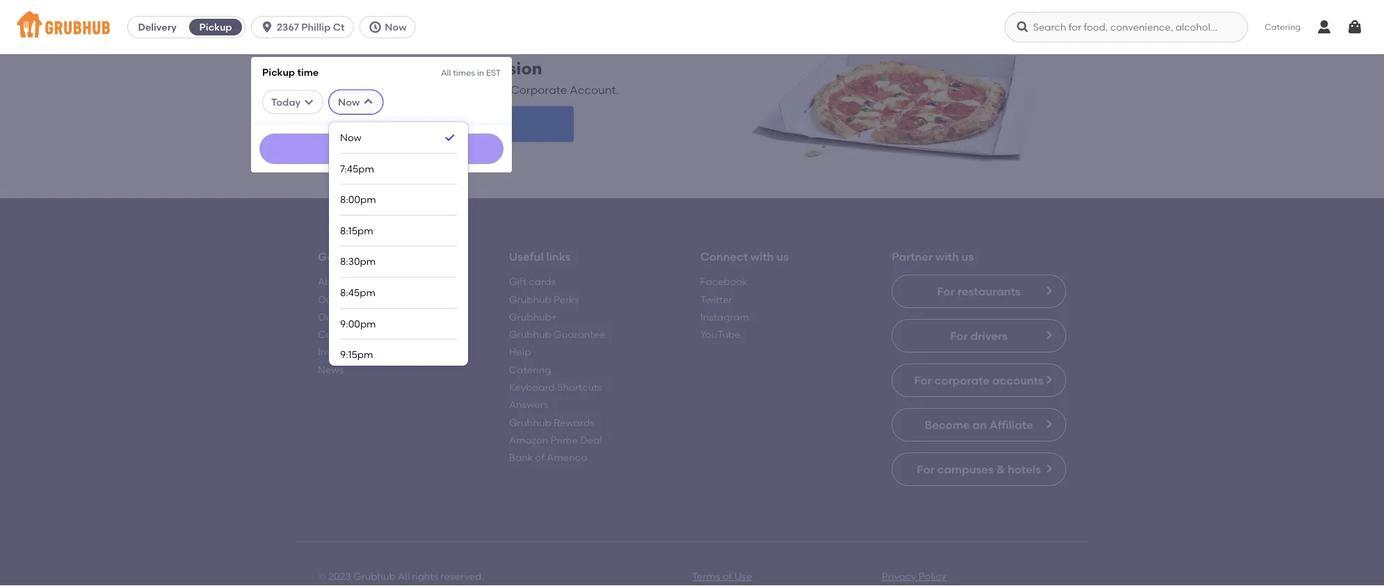 Task type: describe. For each thing, give the bounding box(es) containing it.
guarantee
[[554, 329, 606, 341]]

links
[[546, 250, 571, 263]]

1 horizontal spatial svg image
[[1016, 20, 1030, 34]]

grubhub down grubhub+
[[509, 329, 552, 341]]

become an affiliate
[[925, 418, 1034, 432]]

get for get to know us
[[318, 250, 338, 263]]

privacy policy link
[[882, 571, 947, 583]]

corporate
[[935, 374, 990, 387]]

grubhub down "gift cards" "link"
[[509, 294, 552, 305]]

news link
[[318, 364, 344, 376]]

affiliate
[[990, 418, 1034, 432]]

gift
[[509, 276, 527, 288]]

for drivers
[[951, 329, 1008, 343]]

know
[[355, 250, 384, 263]]

work
[[420, 58, 461, 78]]

grubhub+
[[509, 311, 557, 323]]

bank
[[509, 452, 533, 464]]

&
[[997, 463, 1006, 476]]

all times in est
[[441, 68, 501, 78]]

2 horizontal spatial svg image
[[1347, 19, 1364, 35]]

keyboard shortcuts link
[[509, 382, 603, 393]]

8:30pm
[[340, 256, 376, 268]]

twitter
[[701, 294, 733, 305]]

0 horizontal spatial all
[[398, 571, 410, 583]]

investor relations link
[[318, 346, 398, 358]]

about grubhub link
[[318, 276, 392, 288]]

update
[[366, 144, 397, 154]]

started
[[427, 118, 465, 131]]

today
[[271, 96, 301, 108]]

7:45pm
[[340, 163, 374, 175]]

facebook
[[701, 276, 748, 288]]

rewards
[[554, 417, 595, 429]]

youtube link
[[701, 329, 741, 341]]

gift cards link
[[509, 276, 556, 288]]

privacy policy
[[882, 571, 947, 583]]

partner with us
[[892, 250, 974, 263]]

news
[[318, 364, 344, 376]]

help link
[[509, 346, 531, 358]]

pickup for pickup time
[[262, 66, 295, 78]]

restaurants
[[958, 285, 1021, 298]]

with for partner
[[936, 250, 959, 263]]

get started
[[405, 118, 465, 131]]

become
[[925, 418, 970, 432]]

catering inside button
[[1265, 22, 1301, 32]]

now inside option
[[340, 132, 362, 143]]

delivery button
[[128, 16, 187, 38]]

about grubhub our apps our blog careers investor relations news
[[318, 276, 398, 376]]

blog
[[338, 311, 359, 323]]

for for for campuses & hotels
[[917, 463, 935, 476]]

in
[[477, 68, 484, 78]]

8:45pm
[[340, 287, 376, 299]]

9:15pm
[[340, 349, 373, 361]]

update button
[[260, 134, 504, 164]]

hungry
[[352, 83, 390, 97]]

of inside gift cards grubhub perks grubhub+ grubhub guarantee help catering keyboard shortcuts answers grubhub rewards amazon prime deal bank of america
[[536, 452, 545, 464]]

answers
[[509, 399, 549, 411]]

reserved.
[[441, 571, 484, 583]]

deal
[[581, 434, 602, 446]]

get started link
[[296, 106, 574, 142]]

privacy
[[882, 571, 917, 583]]

delivery
[[138, 21, 177, 33]]

for for for drivers
[[951, 329, 968, 343]]

answers link
[[509, 399, 549, 411]]

catering link
[[509, 364, 551, 376]]

for campuses & hotels link
[[892, 453, 1067, 486]]

us for connect with us
[[777, 250, 789, 263]]

now inside button
[[385, 21, 407, 33]]

grubhub right 2023
[[353, 571, 396, 583]]

bank of america link
[[509, 452, 588, 464]]

for drivers link
[[892, 319, 1067, 353]]

phillip
[[302, 21, 331, 33]]

relations
[[358, 346, 398, 358]]

corporate
[[511, 83, 567, 97]]

now option
[[340, 122, 457, 154]]

grubhub inside about grubhub our apps our blog careers investor relations news
[[349, 276, 392, 288]]

instagram link
[[701, 311, 750, 323]]

drivers
[[971, 329, 1008, 343]]

2 our from the top
[[318, 311, 336, 323]]

feed
[[296, 83, 323, 97]]

us for partner with us
[[962, 250, 974, 263]]

perks
[[554, 294, 579, 305]]

facebook twitter instagram youtube
[[701, 276, 750, 341]]

pickup time
[[262, 66, 319, 78]]

keyboard
[[509, 382, 555, 393]]

cater
[[296, 58, 344, 78]]

1 our from the top
[[318, 294, 336, 305]]

all inside main navigation navigation
[[441, 68, 451, 78]]

connect
[[701, 250, 748, 263]]

with inside cater to every work occasion feed your hungry team with a grubhub corporate account.
[[424, 83, 447, 97]]

for campuses & hotels
[[917, 463, 1042, 476]]

8:00pm
[[340, 194, 376, 206]]



Task type: locate. For each thing, give the bounding box(es) containing it.
svg image left the '2367' at left
[[260, 20, 274, 34]]

2 vertical spatial now
[[340, 132, 362, 143]]

of right bank
[[536, 452, 545, 464]]

shortcuts
[[557, 382, 603, 393]]

for restaurants link
[[892, 275, 1067, 308]]

est
[[486, 68, 501, 78]]

svg image
[[1347, 19, 1364, 35], [1016, 20, 1030, 34], [303, 97, 315, 108]]

all
[[441, 68, 451, 78], [398, 571, 410, 583]]

for for for corporate accounts
[[915, 374, 932, 387]]

0 vertical spatial to
[[348, 58, 366, 78]]

2367 phillip ct button
[[251, 16, 359, 38]]

careers
[[318, 329, 356, 341]]

now up every
[[385, 21, 407, 33]]

check icon image
[[443, 131, 457, 145]]

all left times
[[441, 68, 451, 78]]

3 us from the left
[[962, 250, 974, 263]]

0 vertical spatial our
[[318, 294, 336, 305]]

terms of use
[[692, 571, 752, 583]]

catering inside gift cards grubhub perks grubhub+ grubhub guarantee help catering keyboard shortcuts answers grubhub rewards amazon prime deal bank of america
[[509, 364, 551, 376]]

pickup button
[[187, 16, 245, 38]]

our down about
[[318, 294, 336, 305]]

svg image for 2367 phillip ct
[[260, 20, 274, 34]]

all left rights
[[398, 571, 410, 583]]

9:00pm
[[340, 318, 376, 330]]

0 vertical spatial catering
[[1265, 22, 1301, 32]]

1 vertical spatial all
[[398, 571, 410, 583]]

amazon prime deal link
[[509, 434, 602, 446]]

of
[[536, 452, 545, 464], [723, 571, 732, 583]]

1 vertical spatial to
[[341, 250, 352, 263]]

occasion
[[465, 58, 542, 78]]

© 2023 grubhub all rights reserved.
[[318, 571, 484, 583]]

cater to every work occasion feed your hungry team with a grubhub corporate account.
[[296, 58, 619, 97]]

1 vertical spatial pickup
[[262, 66, 295, 78]]

us right connect at right top
[[777, 250, 789, 263]]

useful
[[509, 250, 544, 263]]

for
[[938, 285, 955, 298], [951, 329, 968, 343], [915, 374, 932, 387], [917, 463, 935, 476]]

0 vertical spatial all
[[441, 68, 451, 78]]

0 vertical spatial pickup
[[199, 21, 232, 33]]

hotels
[[1008, 463, 1042, 476]]

1 vertical spatial get
[[318, 250, 338, 263]]

to up the hungry
[[348, 58, 366, 78]]

us
[[387, 250, 399, 263], [777, 250, 789, 263], [962, 250, 974, 263]]

apps
[[338, 294, 362, 305]]

for left 'drivers'
[[951, 329, 968, 343]]

0 horizontal spatial us
[[387, 250, 399, 263]]

1 horizontal spatial get
[[405, 118, 424, 131]]

for left corporate
[[915, 374, 932, 387]]

svg image
[[260, 20, 274, 34], [368, 20, 382, 34], [363, 97, 374, 108]]

now right 'feed'
[[338, 96, 360, 108]]

us up for restaurants
[[962, 250, 974, 263]]

svg image inside 2367 phillip ct button
[[260, 20, 274, 34]]

for for for restaurants
[[938, 285, 955, 298]]

grubhub down 8:30pm on the left
[[349, 276, 392, 288]]

1 us from the left
[[387, 250, 399, 263]]

grubhub inside cater to every work occasion feed your hungry team with a grubhub corporate account.
[[459, 83, 508, 97]]

for corporate accounts
[[915, 374, 1044, 387]]

0 vertical spatial of
[[536, 452, 545, 464]]

0 horizontal spatial with
[[424, 83, 447, 97]]

to for know
[[341, 250, 352, 263]]

terms of use link
[[692, 571, 752, 583]]

facebook link
[[701, 276, 748, 288]]

twitter link
[[701, 294, 733, 305]]

america
[[547, 452, 588, 464]]

us right "know"
[[387, 250, 399, 263]]

main navigation navigation
[[0, 0, 1385, 587]]

list box
[[340, 122, 457, 587]]

with for connect
[[751, 250, 774, 263]]

2 us from the left
[[777, 250, 789, 263]]

cards
[[529, 276, 556, 288]]

grubhub+ link
[[509, 311, 557, 323]]

8:15pm
[[340, 225, 373, 237]]

2 horizontal spatial with
[[936, 250, 959, 263]]

our up careers
[[318, 311, 336, 323]]

0 vertical spatial get
[[405, 118, 424, 131]]

ct
[[333, 21, 345, 33]]

to inside cater to every work occasion feed your hungry team with a grubhub corporate account.
[[348, 58, 366, 78]]

pickup inside button
[[199, 21, 232, 33]]

our blog link
[[318, 311, 359, 323]]

1 horizontal spatial pickup
[[262, 66, 295, 78]]

get left started
[[405, 118, 424, 131]]

your
[[325, 83, 349, 97]]

our apps link
[[318, 294, 362, 305]]

connect with us
[[701, 250, 789, 263]]

for corporate accounts link
[[892, 364, 1067, 397]]

with left a
[[424, 83, 447, 97]]

1 horizontal spatial all
[[441, 68, 451, 78]]

svg image right your at the top left
[[363, 97, 374, 108]]

for left campuses on the right
[[917, 463, 935, 476]]

1 horizontal spatial us
[[777, 250, 789, 263]]

accounts
[[993, 374, 1044, 387]]

now button
[[359, 16, 421, 38]]

©
[[318, 571, 326, 583]]

youtube
[[701, 329, 741, 341]]

1 horizontal spatial with
[[751, 250, 774, 263]]

get for get started
[[405, 118, 424, 131]]

with right partner
[[936, 250, 959, 263]]

1 horizontal spatial catering
[[1265, 22, 1301, 32]]

pickup left time in the left top of the page
[[262, 66, 295, 78]]

list box inside main navigation navigation
[[340, 122, 457, 587]]

svg image right ct in the left top of the page
[[368, 20, 382, 34]]

a
[[449, 83, 457, 97]]

gift cards grubhub perks grubhub+ grubhub guarantee help catering keyboard shortcuts answers grubhub rewards amazon prime deal bank of america
[[509, 276, 606, 464]]

svg image for now
[[368, 20, 382, 34]]

2 horizontal spatial us
[[962, 250, 974, 263]]

investor
[[318, 346, 355, 358]]

0 horizontal spatial of
[[536, 452, 545, 464]]

2023
[[329, 571, 351, 583]]

0 horizontal spatial svg image
[[303, 97, 315, 108]]

account.
[[570, 83, 619, 97]]

every
[[370, 58, 416, 78]]

grubhub down in
[[459, 83, 508, 97]]

0 horizontal spatial catering
[[509, 364, 551, 376]]

0 vertical spatial now
[[385, 21, 407, 33]]

of left the use
[[723, 571, 732, 583]]

instagram
[[701, 311, 750, 323]]

for down partner with us
[[938, 285, 955, 298]]

use
[[735, 571, 752, 583]]

to
[[348, 58, 366, 78], [341, 250, 352, 263]]

become an affiliate link
[[892, 409, 1067, 442]]

to left "know"
[[341, 250, 352, 263]]

2367 phillip ct
[[277, 21, 345, 33]]

for restaurants
[[938, 285, 1021, 298]]

2367
[[277, 21, 299, 33]]

grubhub down answers
[[509, 417, 552, 429]]

1 vertical spatial of
[[723, 571, 732, 583]]

svg image inside now button
[[368, 20, 382, 34]]

to for every
[[348, 58, 366, 78]]

pickup for pickup
[[199, 21, 232, 33]]

campuses
[[938, 463, 994, 476]]

about
[[318, 276, 347, 288]]

careers link
[[318, 329, 356, 341]]

prime
[[551, 434, 578, 446]]

pickup right delivery button
[[199, 21, 232, 33]]

0 horizontal spatial get
[[318, 250, 338, 263]]

times
[[453, 68, 475, 78]]

grubhub
[[459, 83, 508, 97], [349, 276, 392, 288], [509, 294, 552, 305], [509, 329, 552, 341], [509, 417, 552, 429], [353, 571, 396, 583]]

get up about
[[318, 250, 338, 263]]

grubhub perks link
[[509, 294, 579, 305]]

grubhub guarantee link
[[509, 329, 606, 341]]

1 vertical spatial catering
[[509, 364, 551, 376]]

1 vertical spatial now
[[338, 96, 360, 108]]

1 vertical spatial our
[[318, 311, 336, 323]]

1 horizontal spatial of
[[723, 571, 732, 583]]

grubhub rewards link
[[509, 417, 595, 429]]

now up 7:45pm on the left
[[340, 132, 362, 143]]

with right connect at right top
[[751, 250, 774, 263]]

an
[[973, 418, 987, 432]]

list box containing now
[[340, 122, 457, 587]]

help
[[509, 346, 531, 358]]

with
[[424, 83, 447, 97], [751, 250, 774, 263], [936, 250, 959, 263]]

now
[[385, 21, 407, 33], [338, 96, 360, 108], [340, 132, 362, 143]]

0 horizontal spatial pickup
[[199, 21, 232, 33]]



Task type: vqa. For each thing, say whether or not it's contained in the screenshot.
'Get started' link
yes



